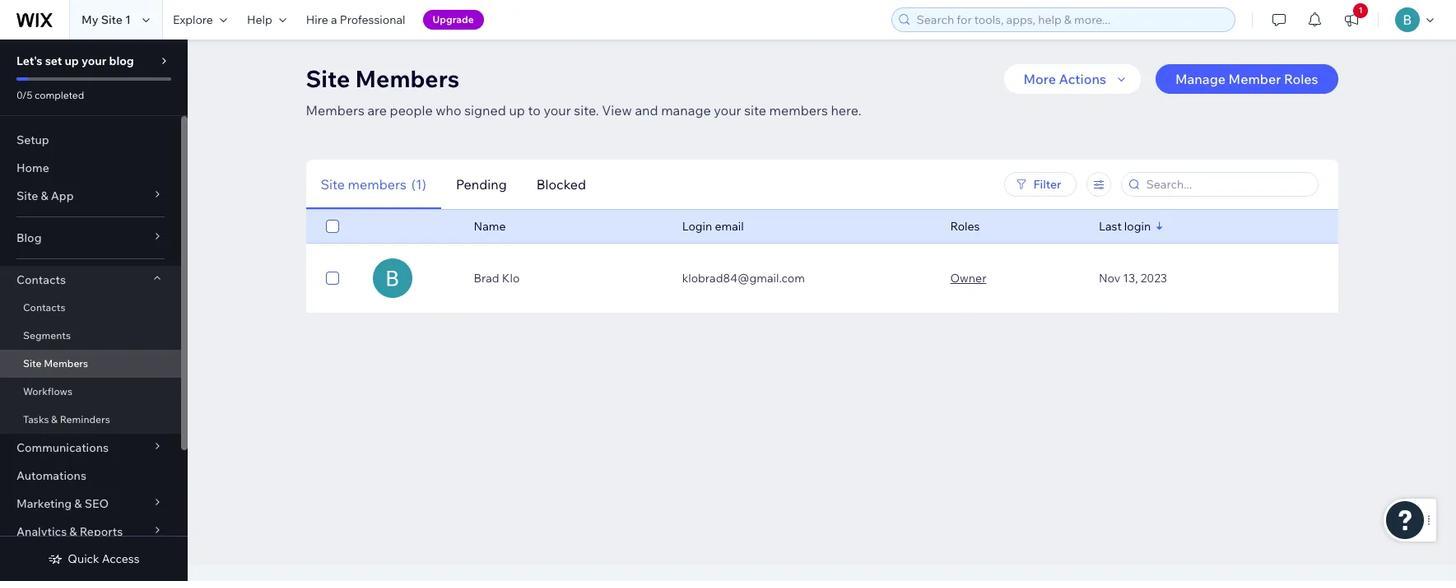 Task type: locate. For each thing, give the bounding box(es) containing it.
2 vertical spatial members
[[44, 357, 88, 370]]

& left reports
[[69, 524, 77, 539]]

your inside the 'sidebar' element
[[81, 53, 106, 68]]

contacts
[[16, 272, 66, 287], [23, 301, 65, 314]]

site members (1)
[[321, 176, 426, 192]]

1 horizontal spatial up
[[509, 102, 525, 119]]

contacts inside contacts link
[[23, 301, 65, 314]]

my
[[81, 12, 98, 27]]

0 horizontal spatial your
[[81, 53, 106, 68]]

tab list
[[306, 159, 814, 209]]

your
[[81, 53, 106, 68], [544, 102, 571, 119], [714, 102, 741, 119]]

who
[[436, 102, 461, 119]]

explore
[[173, 12, 213, 27]]

1 vertical spatial members
[[348, 176, 406, 192]]

members left the are
[[306, 102, 364, 119]]

roles inside the manage member roles button
[[1284, 71, 1318, 87]]

members right site
[[769, 102, 828, 119]]

members are people who signed up to your site. view and manage your site members here.
[[306, 102, 861, 119]]

upgrade
[[433, 13, 474, 26]]

Search for tools, apps, help & more... field
[[912, 8, 1230, 31]]

members
[[769, 102, 828, 119], [348, 176, 406, 192]]

& for marketing
[[74, 496, 82, 511]]

your right to
[[544, 102, 571, 119]]

roles right member
[[1284, 71, 1318, 87]]

your left blog
[[81, 53, 106, 68]]

up right the 'set'
[[65, 53, 79, 68]]

contacts down "blog"
[[16, 272, 66, 287]]

2023
[[1141, 271, 1167, 286]]

site members inside the 'sidebar' element
[[23, 357, 88, 370]]

& left app
[[41, 188, 48, 203]]

klo
[[502, 271, 520, 286]]

workflows link
[[0, 378, 181, 406]]

0 vertical spatial members
[[769, 102, 828, 119]]

members up workflows
[[44, 357, 88, 370]]

actions
[[1059, 71, 1106, 87]]

1
[[1358, 5, 1363, 16], [125, 12, 131, 27]]

0 vertical spatial up
[[65, 53, 79, 68]]

1 horizontal spatial roles
[[1284, 71, 1318, 87]]

contacts link
[[0, 294, 181, 322]]

site members up workflows
[[23, 357, 88, 370]]

0 horizontal spatial 1
[[125, 12, 131, 27]]

analytics & reports
[[16, 524, 123, 539]]

site members up the are
[[306, 64, 460, 93]]

more actions button
[[1004, 64, 1141, 94]]

login
[[1124, 219, 1151, 234]]

to
[[528, 102, 541, 119]]

up
[[65, 53, 79, 68], [509, 102, 525, 119]]

1 horizontal spatial members
[[769, 102, 828, 119]]

0 vertical spatial contacts
[[16, 272, 66, 287]]

last
[[1099, 219, 1122, 234]]

members left (1)
[[348, 176, 406, 192]]

marketing
[[16, 496, 72, 511]]

up left to
[[509, 102, 525, 119]]

Search... field
[[1141, 173, 1312, 196]]

your left site
[[714, 102, 741, 119]]

set
[[45, 53, 62, 68]]

analytics & reports button
[[0, 518, 181, 546]]

1 vertical spatial site members
[[23, 357, 88, 370]]

2 horizontal spatial your
[[714, 102, 741, 119]]

manage
[[1175, 71, 1226, 87]]

0 horizontal spatial up
[[65, 53, 79, 68]]

&
[[41, 188, 48, 203], [51, 413, 58, 426], [74, 496, 82, 511], [69, 524, 77, 539]]

analytics
[[16, 524, 67, 539]]

roles
[[1284, 71, 1318, 87], [950, 219, 980, 234]]

app
[[51, 188, 74, 203]]

last login
[[1099, 219, 1151, 234]]

name
[[474, 219, 506, 234]]

contacts inside contacts dropdown button
[[16, 272, 66, 287]]

pending
[[456, 176, 507, 192]]

1 vertical spatial members
[[306, 102, 364, 119]]

communications
[[16, 440, 109, 455]]

1 horizontal spatial site members
[[306, 64, 460, 93]]

members up people at the top of page
[[355, 64, 460, 93]]

1 vertical spatial contacts
[[23, 301, 65, 314]]

sidebar element
[[0, 40, 188, 581]]

site inside popup button
[[16, 188, 38, 203]]

(1)
[[411, 176, 426, 192]]

& right "tasks"
[[51, 413, 58, 426]]

tasks
[[23, 413, 49, 426]]

None checkbox
[[326, 216, 339, 236], [326, 268, 339, 288], [326, 216, 339, 236], [326, 268, 339, 288]]

klobrad84@gmail.com
[[682, 271, 805, 286]]

site.
[[574, 102, 599, 119]]

site
[[101, 12, 123, 27], [306, 64, 350, 93], [321, 176, 345, 192], [16, 188, 38, 203], [23, 357, 42, 370]]

are
[[367, 102, 387, 119]]

tasks & reminders
[[23, 413, 110, 426]]

contacts up segments
[[23, 301, 65, 314]]

members
[[355, 64, 460, 93], [306, 102, 364, 119], [44, 357, 88, 370]]

more
[[1023, 71, 1056, 87]]

nov 13, 2023
[[1099, 271, 1167, 286]]

quick
[[68, 551, 99, 566]]

email
[[715, 219, 744, 234]]

upgrade button
[[423, 10, 484, 30]]

0 horizontal spatial members
[[348, 176, 406, 192]]

access
[[102, 551, 140, 566]]

roles up owner
[[950, 219, 980, 234]]

& left seo
[[74, 496, 82, 511]]

13,
[[1123, 271, 1138, 286]]

1 vertical spatial roles
[[950, 219, 980, 234]]

members inside the 'sidebar' element
[[44, 357, 88, 370]]

1 horizontal spatial 1
[[1358, 5, 1363, 16]]

reminders
[[60, 413, 110, 426]]

completed
[[35, 89, 84, 101]]

0 vertical spatial roles
[[1284, 71, 1318, 87]]

0 horizontal spatial site members
[[23, 357, 88, 370]]

site members
[[306, 64, 460, 93], [23, 357, 88, 370]]

member
[[1229, 71, 1281, 87]]



Task type: vqa. For each thing, say whether or not it's contained in the screenshot.
the bottom Schultz
no



Task type: describe. For each thing, give the bounding box(es) containing it.
login email
[[682, 219, 744, 234]]

here.
[[831, 102, 861, 119]]

quick access
[[68, 551, 140, 566]]

my site 1
[[81, 12, 131, 27]]

setup
[[16, 133, 49, 147]]

communications button
[[0, 434, 181, 462]]

manage member roles
[[1175, 71, 1318, 87]]

view
[[602, 102, 632, 119]]

owner
[[950, 271, 986, 286]]

marketing & seo
[[16, 496, 109, 511]]

tab list containing site members
[[306, 159, 814, 209]]

manage member roles button
[[1156, 64, 1338, 94]]

help button
[[237, 0, 296, 40]]

1 inside button
[[1358, 5, 1363, 16]]

login
[[682, 219, 712, 234]]

site
[[744, 102, 766, 119]]

hire a professional link
[[296, 0, 415, 40]]

automations
[[16, 468, 86, 483]]

seo
[[85, 496, 109, 511]]

hire
[[306, 12, 328, 27]]

1 horizontal spatial your
[[544, 102, 571, 119]]

blocked button
[[522, 159, 601, 209]]

blog
[[16, 230, 42, 245]]

blog button
[[0, 224, 181, 252]]

tasks & reminders link
[[0, 406, 181, 434]]

more actions
[[1023, 71, 1106, 87]]

home
[[16, 160, 49, 175]]

blog
[[109, 53, 134, 68]]

signed
[[464, 102, 506, 119]]

contacts button
[[0, 266, 181, 294]]

0 vertical spatial site members
[[306, 64, 460, 93]]

1 button
[[1333, 0, 1370, 40]]

& for tasks
[[51, 413, 58, 426]]

hire a professional
[[306, 12, 405, 27]]

quick access button
[[48, 551, 140, 566]]

and
[[635, 102, 658, 119]]

workflows
[[23, 385, 72, 398]]

let's
[[16, 53, 42, 68]]

filter button
[[1004, 172, 1076, 197]]

professional
[[340, 12, 405, 27]]

segments
[[23, 329, 71, 342]]

site & app
[[16, 188, 74, 203]]

marketing & seo button
[[0, 490, 181, 518]]

up inside the 'sidebar' element
[[65, 53, 79, 68]]

help
[[247, 12, 272, 27]]

contacts for contacts link
[[23, 301, 65, 314]]

0/5
[[16, 89, 32, 101]]

& for analytics
[[69, 524, 77, 539]]

0/5 completed
[[16, 89, 84, 101]]

brad klo
[[474, 271, 520, 286]]

brad
[[474, 271, 499, 286]]

home link
[[0, 154, 181, 182]]

let's set up your blog
[[16, 53, 134, 68]]

site & app button
[[0, 182, 181, 210]]

a
[[331, 12, 337, 27]]

people
[[390, 102, 433, 119]]

site members link
[[0, 350, 181, 378]]

brad klo image
[[373, 258, 413, 298]]

automations link
[[0, 462, 181, 490]]

nov
[[1099, 271, 1120, 286]]

1 vertical spatial up
[[509, 102, 525, 119]]

reports
[[80, 524, 123, 539]]

0 horizontal spatial roles
[[950, 219, 980, 234]]

contacts for contacts dropdown button in the left of the page
[[16, 272, 66, 287]]

filter
[[1033, 177, 1061, 192]]

pending button
[[441, 159, 522, 209]]

0 vertical spatial members
[[355, 64, 460, 93]]

manage
[[661, 102, 711, 119]]

segments link
[[0, 322, 181, 350]]

& for site
[[41, 188, 48, 203]]

setup link
[[0, 126, 181, 154]]

blocked
[[536, 176, 586, 192]]



